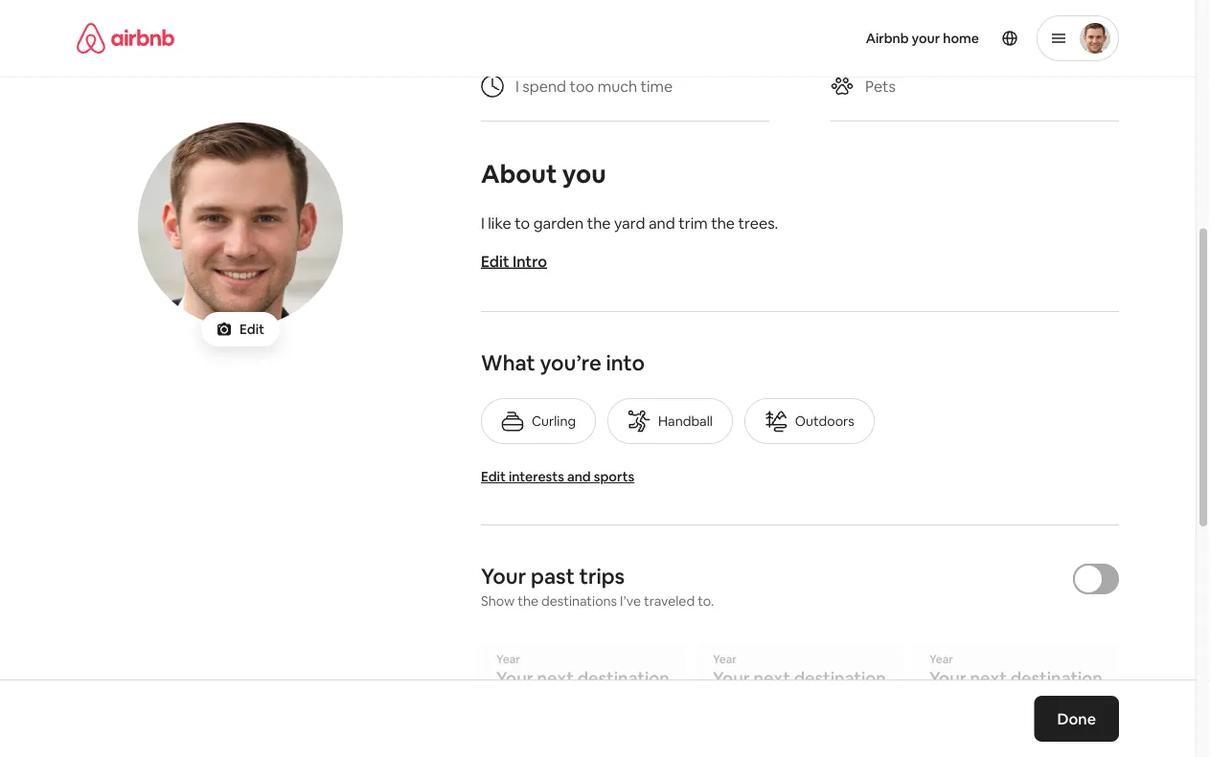 Task type: vqa. For each thing, say whether or not it's contained in the screenshot.
third 'Year Your next destination'
yes



Task type: locate. For each thing, give the bounding box(es) containing it.
what
[[481, 350, 535, 377]]

your inside your past trips show the destinations i've traveled to.
[[481, 563, 526, 591]]

i left spend
[[516, 77, 519, 96]]

and
[[649, 214, 675, 233], [567, 469, 591, 486]]

edit inside edit interests and sports button
[[481, 469, 506, 486]]

and left trim
[[649, 214, 675, 233]]

0 vertical spatial i
[[516, 77, 519, 96]]

0 horizontal spatial year
[[496, 653, 520, 668]]

edit for edit
[[240, 321, 264, 338]]

the right show
[[518, 594, 538, 611]]

0 horizontal spatial i
[[481, 214, 485, 233]]

next
[[537, 668, 574, 691], [754, 668, 790, 691], [970, 668, 1007, 691]]

your
[[481, 563, 526, 591], [496, 668, 533, 691], [713, 668, 750, 691], [930, 668, 967, 691]]

edit inside the edit button
[[240, 321, 264, 338]]

3 year your next destination from the left
[[930, 653, 1103, 691]]

1 horizontal spatial next
[[754, 668, 790, 691]]

edit intro button
[[481, 251, 1024, 274]]

my biography title would be
[[865, 7, 1060, 26]]

2 vertical spatial edit
[[481, 469, 506, 486]]

intro
[[513, 252, 547, 272]]

airbnb your home
[[866, 30, 979, 47]]

garden
[[533, 214, 584, 233]]

0 vertical spatial edit
[[481, 252, 509, 272]]

trim
[[679, 214, 708, 233]]

year your next destination
[[496, 653, 670, 691], [713, 653, 886, 691], [930, 653, 1103, 691]]

traveled
[[644, 594, 695, 611]]

0 horizontal spatial destination
[[578, 668, 670, 691]]

edit intro
[[481, 252, 547, 272]]

i like to garden the yard and trim the trees.
[[481, 214, 778, 233]]

the for to
[[587, 214, 611, 233]]

to
[[515, 214, 530, 233]]

home
[[943, 30, 979, 47]]

show
[[481, 594, 515, 611]]

the inside your past trips show the destinations i've traveled to.
[[518, 594, 538, 611]]

edit for edit intro
[[481, 252, 509, 272]]

time
[[641, 77, 673, 96]]

outdoors
[[795, 413, 855, 431]]

about you
[[481, 159, 606, 191]]

i left like
[[481, 214, 485, 233]]

0 horizontal spatial the
[[518, 594, 538, 611]]

1 horizontal spatial year your next destination
[[713, 653, 886, 691]]

i for i spend too much time
[[516, 77, 519, 96]]

pets
[[865, 77, 896, 96]]

year
[[496, 653, 520, 668], [713, 653, 737, 668], [930, 653, 954, 668]]

2 horizontal spatial year
[[930, 653, 954, 668]]

and left sports
[[567, 469, 591, 486]]

i
[[516, 77, 519, 96], [481, 214, 485, 233]]

2 next from the left
[[754, 668, 790, 691]]

2 horizontal spatial destination
[[1011, 668, 1103, 691]]

1 vertical spatial edit
[[240, 321, 264, 338]]

edit
[[481, 252, 509, 272], [240, 321, 264, 338], [481, 469, 506, 486]]

1 horizontal spatial i
[[516, 77, 519, 96]]

destination
[[578, 668, 670, 691], [794, 668, 886, 691], [1011, 668, 1103, 691]]

profile element
[[621, 0, 1119, 77]]

done button
[[1034, 697, 1119, 743]]

1 vertical spatial i
[[481, 214, 485, 233]]

2 horizontal spatial next
[[970, 668, 1007, 691]]

too
[[570, 77, 594, 96]]

0 horizontal spatial next
[[537, 668, 574, 691]]

i inside button
[[516, 77, 519, 96]]

and inside button
[[567, 469, 591, 486]]

the left "yard"
[[587, 214, 611, 233]]

1 horizontal spatial and
[[649, 214, 675, 233]]

0 horizontal spatial year your next destination
[[496, 653, 670, 691]]

i've
[[620, 594, 641, 611]]

edit interests and sports
[[481, 469, 635, 486]]

i for i like to garden the yard and trim the trees.
[[481, 214, 485, 233]]

what you're into
[[481, 350, 645, 377]]

i spend too much time button
[[481, 52, 769, 122]]

1 horizontal spatial destination
[[794, 668, 886, 691]]

1 year from the left
[[496, 653, 520, 668]]

2 horizontal spatial year your next destination
[[930, 653, 1103, 691]]

done
[[1057, 710, 1096, 729]]

1 next from the left
[[537, 668, 574, 691]]

0 horizontal spatial and
[[567, 469, 591, 486]]

yard
[[614, 214, 645, 233]]

edit inside edit intro button
[[481, 252, 509, 272]]

1 horizontal spatial year
[[713, 653, 737, 668]]

the right trim
[[711, 214, 735, 233]]

1 horizontal spatial the
[[587, 214, 611, 233]]

0 vertical spatial and
[[649, 214, 675, 233]]

1 vertical spatial and
[[567, 469, 591, 486]]

the
[[587, 214, 611, 233], [711, 214, 735, 233], [518, 594, 538, 611]]



Task type: describe. For each thing, give the bounding box(es) containing it.
2 year from the left
[[713, 653, 737, 668]]

1 destination from the left
[[578, 668, 670, 691]]

be
[[1042, 7, 1060, 26]]

airbnb
[[866, 30, 909, 47]]

1 year your next destination from the left
[[496, 653, 670, 691]]

about
[[481, 159, 557, 191]]

my
[[865, 7, 886, 26]]

you're
[[540, 350, 602, 377]]

you
[[562, 159, 606, 191]]

edit for edit interests and sports
[[481, 469, 506, 486]]

3 destination from the left
[[1011, 668, 1103, 691]]

curling
[[532, 413, 576, 431]]

i spend too much time
[[516, 77, 673, 96]]

my biography title would be button
[[831, 0, 1119, 52]]

to.
[[698, 594, 714, 611]]

2 horizontal spatial the
[[711, 214, 735, 233]]

handball
[[658, 413, 713, 431]]

spend
[[523, 77, 566, 96]]

sports
[[594, 469, 635, 486]]

the for trips
[[518, 594, 538, 611]]

into
[[606, 350, 645, 377]]

like
[[488, 214, 511, 233]]

pets button
[[831, 52, 1119, 122]]

trips
[[579, 563, 625, 591]]

would
[[996, 7, 1039, 26]]

your past trips show the destinations i've traveled to.
[[481, 563, 714, 611]]

past
[[531, 563, 575, 591]]

title
[[964, 7, 992, 26]]

3 next from the left
[[970, 668, 1007, 691]]

edit button
[[201, 312, 280, 347]]

interests
[[509, 469, 564, 486]]

much
[[598, 77, 637, 96]]

3 year from the left
[[930, 653, 954, 668]]

trees.
[[738, 214, 778, 233]]

airbnb your home link
[[854, 18, 991, 58]]

2 year your next destination from the left
[[713, 653, 886, 691]]

biography
[[889, 7, 961, 26]]

destinations
[[541, 594, 617, 611]]

your
[[912, 30, 940, 47]]

edit interests and sports button
[[481, 468, 635, 487]]

2 destination from the left
[[794, 668, 886, 691]]



